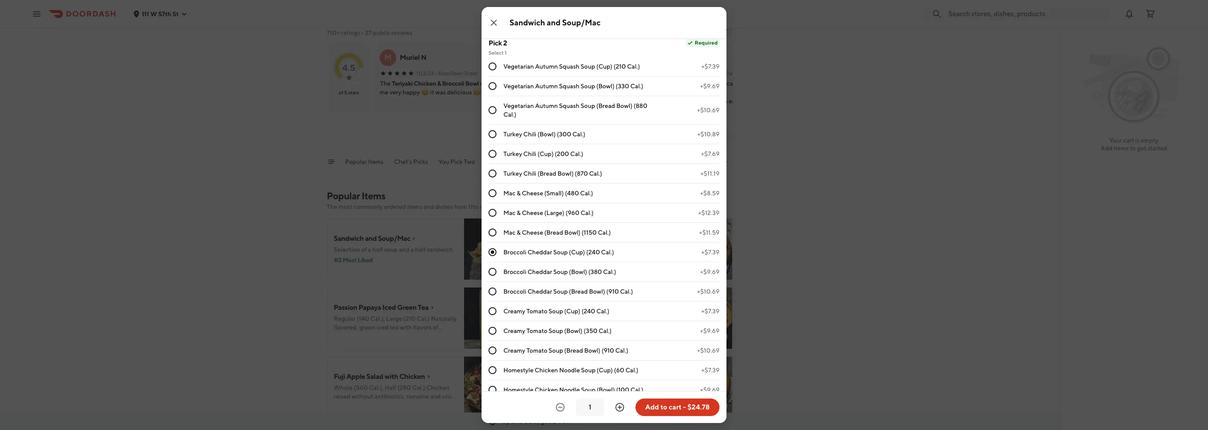 Task type: describe. For each thing, give the bounding box(es) containing it.
most
[[339, 204, 353, 211]]

cheese for (small)
[[522, 190, 543, 197]]

muriel n
[[400, 53, 427, 62]]

ratings
[[341, 29, 360, 36]]

popular items the most commonly ordered items and dishes from this store
[[327, 190, 494, 211]]

vegetarian for vegetarian autumn squash soup (bowl) (330 cal.)
[[504, 83, 534, 90]]

cal. inside candy cookie 480 cal. freshly baked sugar cookie topped with semi-sweet chocolate candies. allergens: contains wheat, soy, milk, egg
[[554, 379, 564, 386]]

cal.) up favorite, on the bottom
[[598, 229, 611, 236]]

+$7.39 for vegetarian autumn squash soup (cup) (210 cal.)
[[702, 63, 720, 70]]

chili for (bread
[[524, 170, 537, 177]]

autumn for vegetarian autumn squash soup (bread bowl) (880 cal.)
[[535, 102, 558, 109]]

bowl) for creamy tomato soup (bread bowl) (910 cal.)
[[585, 348, 601, 355]]

chicken for homestyle chicken noodle soup (cup) (60 cal.)
[[535, 367, 558, 374]]

wheat, inside chocolate chipper cookie 390 cal. a traditional favorite, freshly baked and made with semi-sweet chocolate chunks & milk chocolate flakes. allergens: contains wheat, soy, milk, egg
[[567, 263, 587, 270]]

broccoli cheddar soup
[[541, 304, 611, 312]]

cal.) up cookie
[[626, 367, 639, 374]]

vegetarian autumn squash soup (bowl) (330 cal.)
[[504, 83, 644, 90]]

mac for mac & cheese (large) (960 cal.)
[[504, 210, 516, 217]]

2/8/23
[[693, 70, 710, 77]]

pizza inside button
[[713, 98, 728, 105]]

turkey chili (bread bowl) (870 cal.)
[[504, 170, 602, 177]]

add button for candy cookie
[[705, 400, 728, 414]]

topped
[[642, 379, 662, 386]]

1 vertical spatial chocolate
[[580, 254, 607, 261]]

turkey chili (cup) (200 cal.)
[[504, 151, 584, 158]]

& for mac & cheese (large) (960 cal.)
[[517, 210, 521, 217]]

reviews 710+ ratings • 27 public reviews
[[327, 16, 413, 36]]

bowl) inside the vegetarian autumn squash soup (bread bowl) (880 cal.)
[[617, 102, 633, 109]]

chipotle chicken avocado melt
[[530, 80, 616, 87]]

chef's picks button
[[394, 158, 428, 172]]

chunks
[[541, 254, 560, 261]]

add for candy cookie image
[[710, 403, 723, 410]]

your cart is empty add items to get started
[[1101, 137, 1168, 152]]

of 5 stars
[[339, 89, 359, 96]]

is
[[1136, 137, 1140, 144]]

creamy tomato soup (cup) (240 cal.)
[[504, 308, 610, 315]]

add for passion papaya iced green tea image at the left
[[504, 334, 516, 341]]

(320
[[580, 14, 593, 21]]

sweet inside candy cookie 480 cal. freshly baked sugar cookie topped with semi-sweet chocolate candies. allergens: contains wheat, soy, milk, egg
[[569, 388, 586, 395]]

cal. inside chocolate chipper cookie 390 cal. a traditional favorite, freshly baked and made with semi-sweet chocolate chunks & milk chocolate flakes. allergens: contains wheat, soy, milk, egg
[[553, 237, 564, 244]]

wheat, inside candy cookie 480 cal. freshly baked sugar cookie topped with semi-sweet chocolate candies. allergens: contains wheat, soy, milk, egg
[[596, 397, 617, 404]]

scroll menu navigation right image
[[723, 158, 730, 165]]

and inside popular items the most commonly ordered items and dishes from this store
[[424, 204, 434, 211]]

cal.) right (480
[[581, 190, 594, 197]]

chef's picks
[[394, 158, 428, 165]]

chicken for chipotle chicken avocado melt
[[555, 80, 578, 87]]

open menu image
[[32, 9, 42, 19]]

cheese for (large)
[[522, 210, 543, 217]]

(cup) up soups & mac
[[538, 151, 554, 158]]

close sandwich and soup/mac image
[[489, 18, 499, 28]]

(bowl) left (330
[[597, 83, 615, 90]]

homestyle for homestyle chicken noodle soup (bowl) (100 cal.)
[[504, 387, 534, 394]]

squash for (bread
[[559, 102, 580, 109]]

#1
[[541, 267, 547, 274]]

sugar
[[606, 379, 621, 386]]

cookie inside candy cookie 480 cal. freshly baked sugar cookie topped with semi-sweet chocolate candies. allergens: contains wheat, soy, milk, egg
[[562, 368, 584, 376]]

creamy for creamy tomato soup (cup) (240 cal.)
[[504, 308, 526, 315]]

(bowl) left (350 at the left of page
[[565, 328, 583, 335]]

& for soups & mac
[[548, 158, 552, 165]]

+$9.69 for creamy tomato soup (bowl) (350 cal.)
[[700, 328, 720, 335]]

soup/mac inside dialog
[[562, 18, 601, 27]]

tomato for (bread
[[527, 348, 548, 355]]

n
[[421, 53, 427, 62]]

chicken right the 'salad'
[[400, 373, 425, 381]]

autumn for vegetarian autumn squash soup (cup) (210 cal.)
[[535, 63, 558, 70]]

0 horizontal spatial of
[[339, 89, 343, 96]]

next image
[[723, 27, 730, 34]]

pick inside button
[[451, 158, 463, 165]]

1 horizontal spatial liked
[[563, 267, 578, 274]]

salad
[[367, 373, 384, 381]]

mac for mac & cheese (small) (480 cal.)
[[504, 190, 516, 197]]

chef's
[[394, 158, 412, 165]]

order for melt
[[604, 70, 619, 77]]

(200
[[555, 151, 569, 158]]

pick 2 select 1
[[489, 39, 507, 56]]

chipotle chicken avocado melt button
[[530, 79, 616, 88]]

mac for mac & cheese (bread bowl) (1150 cal.)
[[504, 229, 516, 236]]

required
[[695, 39, 718, 46]]

family feast value meals
[[699, 158, 769, 165]]

+$10.69 for vegetarian autumn squash soup (bread bowl) (880 cal.)
[[698, 107, 720, 114]]

popular for popular items
[[345, 158, 367, 165]]

ordered
[[384, 204, 406, 211]]

noodle for (bowl)
[[559, 387, 580, 394]]

off
[[563, 418, 571, 426]]

add for broccoli cheddar soup image
[[710, 334, 723, 341]]

mediterranean
[[517, 14, 558, 21]]

0 horizontal spatial sandwich and soup/mac
[[334, 235, 411, 243]]

cal.) right the (870 on the left top
[[589, 170, 602, 177]]

semi- inside chocolate chipper cookie 390 cal. a traditional favorite, freshly baked and made with semi-sweet chocolate chunks & milk chocolate flakes. allergens: contains wheat, soy, milk, egg
[[582, 246, 598, 253]]

value
[[735, 158, 751, 165]]

creamy for creamy tomato soup (bowl) (350 cal.)
[[504, 328, 526, 335]]

pepperoni
[[656, 98, 685, 105]]

contains inside candy cookie 480 cal. freshly baked sugar cookie topped with semi-sweet chocolate candies. allergens: contains wheat, soy, milk, egg
[[570, 397, 595, 404]]

cal.) right (350 at the left of page
[[599, 328, 612, 335]]

• up '#1 most liked'
[[558, 256, 561, 263]]

(bread for creamy tomato soup (bread bowl) (910 cal.)
[[565, 348, 583, 355]]

creamy for creamy tomato soup (bread bowl) (910 cal.)
[[504, 348, 526, 355]]

soups & mac button
[[530, 158, 565, 172]]

notification bell image
[[1125, 9, 1135, 19]]

strawberry lemon mint charged lemonade image
[[464, 426, 527, 431]]

& left the bowl
[[438, 80, 441, 87]]

cheddar for broccoli cheddar soup (bread bowl) (910 cal.)
[[528, 288, 552, 295]]

cal.) right (960 at the left
[[581, 210, 594, 217]]

doordash for broccoli
[[439, 70, 463, 77]]

tomato for (cup)
[[527, 308, 548, 315]]

popular items
[[345, 158, 384, 165]]

cal.) right (300
[[573, 131, 586, 138]]

soy, inside candy cookie 480 cal. freshly baked sugar cookie topped with semi-sweet chocolate candies. allergens: contains wheat, soy, milk, egg
[[618, 397, 629, 404]]

and inside selection of a half soup and a half sandwich #2 most liked
[[399, 246, 410, 253]]

milk, inside chocolate chipper cookie 390 cal. a traditional favorite, freshly baked and made with semi-sweet chocolate chunks & milk chocolate flakes. allergens: contains wheat, soy, milk, egg
[[601, 263, 615, 270]]

you pick two
[[439, 158, 475, 165]]

cal.) down flakes.
[[620, 288, 633, 295]]

candy cookie 480 cal. freshly baked sugar cookie topped with semi-sweet chocolate candies. allergens: contains wheat, soy, milk, egg
[[541, 368, 662, 404]]

add button for broccoli cheddar soup
[[705, 330, 728, 344]]

cal.) down favorite, on the bottom
[[602, 249, 614, 256]]

vegetarian autumn squash soup (bread bowl) (880 cal.)
[[504, 102, 648, 118]]

cal.) up the salads
[[571, 151, 584, 158]]

bowl) for broccoli cheddar soup (bread bowl) (910 cal.)
[[589, 288, 605, 295]]

items for popular items
[[368, 158, 384, 165]]

(bread for mac & cheese (bread bowl) (1150 cal.)
[[545, 229, 563, 236]]

cal.) right (380
[[604, 269, 617, 276]]

& inside chocolate chipper cookie 390 cal. a traditional favorite, freshly baked and made with semi-sweet chocolate chunks & milk chocolate flakes. allergens: contains wheat, soy, milk, egg
[[562, 254, 566, 261]]

flakes.
[[608, 254, 626, 261]]

(large)
[[545, 210, 565, 217]]

480
[[541, 379, 552, 386]]

(8)
[[583, 256, 591, 263]]

1 vertical spatial sandwich
[[334, 235, 364, 243]]

0 items, open order cart image
[[1146, 9, 1156, 19]]

with inside chocolate chipper cookie 390 cal. a traditional favorite, freshly baked and made with semi-sweet chocolate chunks & milk chocolate flakes. allergens: contains wheat, soy, milk, egg
[[569, 246, 581, 253]]

cal.) up (350 at the left of page
[[597, 308, 610, 315]]

get inside your cart is empty add items to get started
[[1138, 145, 1147, 152]]

chili for (bowl)
[[524, 131, 537, 138]]

cal.) inside the vegetarian autumn squash soup (bread bowl) (880 cal.)
[[504, 111, 517, 118]]

(cup) down traditional
[[569, 249, 585, 256]]

chipper
[[574, 225, 599, 233]]

and up selection of a half soup and a half sandwich #2 most liked
[[365, 235, 377, 243]]

fuji apple salad with chicken image
[[464, 357, 527, 419]]

empty
[[1141, 137, 1159, 144]]

& for mac & cheese (bread bowl) (1150 cal.)
[[517, 229, 521, 236]]

pepperoni flatbread pizza
[[656, 98, 728, 105]]

and inside sandwich and soup/mac dialog
[[547, 18, 561, 27]]

homestyle chicken noodle soup (bowl) (100 cal.)
[[504, 387, 644, 394]]

w
[[150, 10, 157, 17]]

+$8.59
[[701, 190, 720, 197]]

5
[[344, 89, 347, 96]]

(910 for broccoli cheddar soup (bread bowl) (910 cal.)
[[607, 288, 619, 295]]

soups
[[530, 158, 547, 165]]

cal.) right (330
[[631, 83, 644, 90]]

+$7.69
[[702, 151, 720, 158]]

#2
[[334, 257, 342, 264]]

feast
[[719, 158, 734, 165]]

#1 most liked
[[541, 267, 578, 274]]

teriyaki chicken & broccoli bowl button
[[392, 79, 479, 88]]

3 • doordash order from the left
[[711, 70, 754, 77]]

turkey for turkey chili (bread bowl) (870 cal.)
[[504, 170, 522, 177]]

traditional
[[571, 237, 600, 244]]

+$11.19
[[701, 170, 720, 177]]

vegetarian for vegetarian autumn squash soup (bread bowl) (880 cal.)
[[504, 102, 534, 109]]

cheese for (bread
[[522, 229, 543, 236]]

creamy tomato soup (bread bowl) (910 cal.)
[[504, 348, 629, 355]]

commonly
[[354, 204, 383, 211]]

semi- inside candy cookie 480 cal. freshly baked sugar cookie topped with semi-sweet chocolate candies. allergens: contains wheat, soy, milk, egg
[[554, 388, 569, 395]]

broccoli cheddar soup (bread bowl) (910 cal.)
[[504, 288, 633, 295]]

and inside chocolate chipper cookie 390 cal. a traditional favorite, freshly baked and made with semi-sweet chocolate chunks & milk chocolate flakes. allergens: contains wheat, soy, milk, egg
[[541, 246, 551, 253]]

chicken for teriyaki chicken & broccoli bowl
[[414, 80, 436, 87]]

0 vertical spatial chocolate
[[616, 246, 643, 253]]

broccoli cheddar soup (cup) (240 cal.)
[[504, 249, 614, 256]]

sandwiches
[[486, 158, 519, 165]]

6/24/23
[[555, 70, 575, 77]]

pepperoni flatbread pizza button
[[656, 97, 728, 105]]

sandwiches button
[[486, 158, 519, 172]]

half mediterranean veggie (320 cal.)
[[504, 14, 607, 21]]

(300
[[557, 131, 572, 138]]

melt
[[604, 80, 616, 87]]

(cup) left '(60'
[[597, 367, 613, 374]]

of inside selection of a half soup and a half sandwich #2 most liked
[[361, 246, 367, 253]]

candy
[[541, 368, 561, 376]]

reviews
[[327, 16, 362, 28]]

family feast value meals button
[[699, 158, 769, 172]]

1 horizontal spatial most
[[548, 267, 562, 274]]

(910 for creamy tomato soup (bread bowl) (910 cal.)
[[602, 348, 615, 355]]

sandwich inside dialog
[[510, 18, 545, 27]]

• for teriyaki chicken & broccoli bowl
[[435, 70, 437, 77]]

freshly
[[566, 379, 586, 386]]

add inside your cart is empty add items to get started
[[1101, 145, 1113, 152]]

tea
[[418, 304, 429, 312]]

0 horizontal spatial pizza
[[604, 158, 619, 165]]

egg inside chocolate chipper cookie 390 cal. a traditional favorite, freshly baked and made with semi-sweet chocolate chunks & milk chocolate flakes. allergens: contains wheat, soy, milk, egg
[[616, 263, 627, 270]]

• inside reviews 710+ ratings • 27 public reviews
[[362, 29, 364, 36]]

teriyaki chicken & broccoli bowl
[[392, 80, 479, 87]]

+$9.69 for broccoli cheddar soup (bowl) (380 cal.)
[[700, 269, 720, 276]]

beverages
[[659, 158, 689, 165]]

autumn for vegetarian autumn squash soup (bowl) (330 cal.)
[[535, 83, 558, 90]]

(240 for broccoli cheddar soup (cup) (240 cal.)
[[587, 249, 600, 256]]

(bowl) down the 75%
[[569, 269, 588, 276]]



Task type: locate. For each thing, give the bounding box(es) containing it.
chicken up the 480
[[535, 367, 558, 374]]

with up milk
[[569, 246, 581, 253]]

1 vertical spatial squash
[[559, 83, 580, 90]]

2 vertical spatial chocolate
[[587, 388, 615, 395]]

• up "chipotle chicken avocado melt" button
[[576, 70, 578, 77]]

autumn inside the vegetarian autumn squash soup (bread bowl) (880 cal.)
[[535, 102, 558, 109]]

+$10.69 down chocolate chipper cookie image
[[698, 288, 720, 295]]

0 vertical spatial popular
[[345, 158, 367, 165]]

2 +$9.69 from the top
[[700, 269, 720, 276]]

2 squash from the top
[[559, 83, 580, 90]]

1 vertical spatial items
[[362, 190, 386, 202]]

(910 down flakes.
[[607, 288, 619, 295]]

chocolate chipper cookie image
[[671, 218, 733, 281]]

(bowl) down sugar
[[597, 387, 615, 394]]

0 vertical spatial milk,
[[601, 263, 615, 270]]

Current quantity is 1 number field
[[582, 403, 599, 413]]

3 autumn from the top
[[535, 102, 558, 109]]

soy,
[[589, 263, 600, 270], [618, 397, 629, 404]]

2 turkey from the top
[[504, 151, 522, 158]]

0 vertical spatial wheat,
[[567, 263, 587, 270]]

1 autumn from the top
[[535, 63, 558, 70]]

(880
[[634, 102, 648, 109]]

1 vertical spatial get
[[541, 418, 551, 426]]

0 vertical spatial (910
[[607, 288, 619, 295]]

• doordash order up avocado
[[576, 70, 619, 77]]

selection of a half soup and a half sandwich #2 most liked
[[334, 246, 453, 264]]

2 tomato from the top
[[527, 328, 548, 335]]

items down your
[[1114, 145, 1130, 152]]

1 squash from the top
[[559, 63, 580, 70]]

1 vertical spatial sweet
[[569, 388, 586, 395]]

popular inside "button"
[[345, 158, 367, 165]]

0 horizontal spatial liked
[[358, 257, 373, 264]]

cart inside add to cart - $24.78 button
[[669, 404, 682, 412]]

(1150
[[582, 229, 597, 236]]

tomato down creamy tomato soup (cup) (240 cal.)
[[527, 328, 548, 335]]

0 vertical spatial sandwich
[[510, 18, 545, 27]]

cookie up freshly
[[562, 368, 584, 376]]

cheddar for broccoli cheddar soup (bowl) (380 cal.)
[[528, 269, 552, 276]]

+$10.69 down flatbread
[[698, 107, 720, 114]]

1 a from the left
[[368, 246, 371, 253]]

1 vertical spatial cookie
[[562, 368, 584, 376]]

chocolate
[[616, 246, 643, 253], [580, 254, 607, 261], [587, 388, 615, 395]]

+$10.69 for broccoli cheddar soup (bread bowl) (910 cal.)
[[698, 288, 720, 295]]

1 creamy from the top
[[504, 308, 526, 315]]

add to cart - $24.78 button
[[636, 399, 720, 417]]

3 vegetarian from the top
[[504, 102, 534, 109]]

1 tomato from the top
[[527, 308, 548, 315]]

1 vertical spatial contains
[[570, 397, 595, 404]]

to inside your cart is empty add items to get started
[[1131, 145, 1137, 152]]

(350
[[584, 328, 598, 335]]

• right 2/8/23
[[711, 70, 713, 77]]

2 cheese from the top
[[522, 210, 543, 217]]

3 doordash from the left
[[714, 70, 738, 77]]

75%
[[570, 256, 582, 263]]

cheddar down 390
[[528, 249, 552, 256]]

0 horizontal spatial soup/mac
[[378, 235, 411, 243]]

chocolate up (380
[[580, 254, 607, 261]]

2
[[503, 39, 507, 47]]

0 vertical spatial semi-
[[582, 246, 598, 253]]

bowl) left the (870 on the left top
[[558, 170, 574, 177]]

contains down homestyle chicken noodle soup (bowl) (100 cal.)
[[570, 397, 595, 404]]

broccoli inside button
[[442, 80, 465, 87]]

2 +$7.39 from the top
[[702, 249, 720, 256]]

items inside popular items the most commonly ordered items and dishes from this store
[[407, 204, 423, 211]]

a right 'soup'
[[411, 246, 414, 253]]

1 horizontal spatial soup/mac
[[562, 18, 601, 27]]

pick right "you" at the left of the page
[[451, 158, 463, 165]]

get left $4 at the left of the page
[[541, 418, 551, 426]]

1 vertical spatial allergens:
[[541, 397, 568, 404]]

2 vertical spatial chili
[[524, 170, 537, 177]]

(bread inside the vegetarian autumn squash soup (bread bowl) (880 cal.)
[[597, 102, 616, 109]]

2 horizontal spatial doordash
[[714, 70, 738, 77]]

1 vertical spatial +$10.69
[[698, 288, 720, 295]]

0 vertical spatial sandwich and soup/mac
[[510, 18, 601, 27]]

0 vertical spatial most
[[343, 257, 357, 264]]

popular inside popular items the most commonly ordered items and dishes from this store
[[327, 190, 360, 202]]

turkey for turkey chili (bowl) (300 cal.)
[[504, 131, 522, 138]]

noodle for (cup)
[[559, 367, 580, 374]]

$24.78
[[688, 404, 710, 412]]

sweet down freshly
[[569, 388, 586, 395]]

with inside candy cookie 480 cal. freshly baked sugar cookie topped with semi-sweet chocolate candies. allergens: contains wheat, soy, milk, egg
[[541, 388, 553, 395]]

0 horizontal spatial baked
[[587, 379, 605, 386]]

baked inside candy cookie 480 cal. freshly baked sugar cookie topped with semi-sweet chocolate candies. allergens: contains wheat, soy, milk, egg
[[587, 379, 605, 386]]

pick inside 'pick 2 select 1'
[[489, 39, 502, 47]]

1 vertical spatial tomato
[[527, 328, 548, 335]]

1 vertical spatial liked
[[563, 267, 578, 274]]

1 vertical spatial of
[[361, 246, 367, 253]]

3 turkey from the top
[[504, 170, 522, 177]]

soup/mac
[[562, 18, 601, 27], [378, 235, 411, 243]]

apple
[[347, 373, 365, 381]]

mac inside button
[[553, 158, 565, 165]]

0 vertical spatial egg
[[616, 263, 627, 270]]

chicken for homestyle chicken noodle soup (bowl) (100 cal.)
[[535, 387, 558, 394]]

cal. right the 480
[[554, 379, 564, 386]]

0 vertical spatial cookie
[[600, 225, 622, 233]]

with down the 480
[[541, 388, 553, 395]]

cheddar down broccoli cheddar soup (bread bowl) (910 cal.)
[[567, 304, 594, 312]]

sandwich and soup/mac image
[[464, 218, 527, 281]]

2 • doordash order from the left
[[576, 70, 619, 77]]

contains inside chocolate chipper cookie 390 cal. a traditional favorite, freshly baked and made with semi-sweet chocolate chunks & milk chocolate flakes. allergens: contains wheat, soy, milk, egg
[[541, 263, 566, 270]]

1 vertical spatial cal.
[[554, 379, 564, 386]]

3 chili from the top
[[524, 170, 537, 177]]

homestyle
[[504, 367, 534, 374], [504, 387, 534, 394]]

chili down soups
[[524, 170, 537, 177]]

1 vertical spatial baked
[[587, 379, 605, 386]]

& right store
[[517, 210, 521, 217]]

stars
[[348, 89, 359, 96]]

mac & cheese (large) (960 cal.)
[[504, 210, 594, 217]]

vegetarian for vegetarian autumn squash soup (cup) (210 cal.)
[[504, 63, 534, 70]]

+$7.39 for homestyle chicken noodle soup (cup) (60 cal.)
[[702, 367, 720, 374]]

egg down topped
[[645, 397, 656, 404]]

1 vertical spatial (910
[[602, 348, 615, 355]]

0 horizontal spatial sandwich
[[334, 235, 364, 243]]

with right the 'salad'
[[385, 373, 398, 381]]

(480
[[565, 190, 579, 197]]

0 horizontal spatial with
[[385, 373, 398, 381]]

half
[[373, 246, 383, 253], [415, 246, 426, 253]]

milk, inside candy cookie 480 cal. freshly baked sugar cookie topped with semi-sweet chocolate candies. allergens: contains wheat, soy, milk, egg
[[630, 397, 644, 404]]

add
[[1101, 145, 1113, 152], [504, 265, 516, 272], [710, 265, 723, 272], [504, 334, 516, 341], [710, 334, 723, 341], [710, 403, 723, 410], [646, 404, 659, 412]]

0 vertical spatial soy,
[[589, 263, 600, 270]]

doordash right 2/8/23
[[714, 70, 738, 77]]

1 horizontal spatial order
[[604, 70, 619, 77]]

1 vertical spatial popular
[[327, 190, 360, 202]]

bowl) down (350 at the left of page
[[585, 348, 601, 355]]

pizza
[[713, 98, 728, 105], [604, 158, 619, 165]]

allergens: inside chocolate chipper cookie 390 cal. a traditional favorite, freshly baked and made with semi-sweet chocolate chunks & milk chocolate flakes. allergens: contains wheat, soy, milk, egg
[[627, 254, 655, 261]]

1 vertical spatial most
[[548, 267, 562, 274]]

0 vertical spatial liked
[[358, 257, 373, 264]]

add for chocolate chipper cookie image
[[710, 265, 723, 272]]

chocolate down 'freshly'
[[616, 246, 643, 253]]

mac down sandwiches button
[[504, 190, 516, 197]]

• doordash order for broccoli
[[435, 70, 478, 77]]

and left (320 in the left of the page
[[547, 18, 561, 27]]

cart left -
[[669, 404, 682, 412]]

2 vertical spatial vegetarian
[[504, 102, 534, 109]]

2 vegetarian from the top
[[504, 83, 534, 90]]

creamy
[[504, 308, 526, 315], [504, 328, 526, 335], [504, 348, 526, 355]]

2 doordash from the left
[[579, 70, 603, 77]]

cal.)
[[594, 14, 607, 21], [627, 63, 640, 70], [631, 83, 644, 90], [504, 111, 517, 118], [573, 131, 586, 138], [571, 151, 584, 158], [589, 170, 602, 177], [581, 190, 594, 197], [581, 210, 594, 217], [598, 229, 611, 236], [602, 249, 614, 256], [604, 269, 617, 276], [620, 288, 633, 295], [597, 308, 610, 315], [599, 328, 612, 335], [616, 348, 629, 355], [626, 367, 639, 374], [631, 387, 644, 394]]

2 vertical spatial cheese
[[522, 229, 543, 236]]

decrease quantity by 1 image
[[555, 403, 566, 413]]

2 chili from the top
[[524, 151, 537, 158]]

order for broccoli
[[464, 70, 478, 77]]

0 horizontal spatial most
[[343, 257, 357, 264]]

most right #1
[[548, 267, 562, 274]]

tomato for (bowl)
[[527, 328, 548, 335]]

family
[[699, 158, 717, 165]]

sandwich and soup/mac inside sandwich and soup/mac dialog
[[510, 18, 601, 27]]

1 • doordash order from the left
[[435, 70, 478, 77]]

cheddar down #1
[[528, 288, 552, 295]]

add button for chocolate chipper cookie
[[705, 261, 728, 275]]

2 +$10.69 from the top
[[698, 288, 720, 295]]

(240 down traditional
[[587, 249, 600, 256]]

2 creamy from the top
[[504, 328, 526, 335]]

0 horizontal spatial semi-
[[554, 388, 569, 395]]

a
[[368, 246, 371, 253], [411, 246, 414, 253]]

liked inside selection of a half soup and a half sandwich #2 most liked
[[358, 257, 373, 264]]

0 vertical spatial vegetarian
[[504, 63, 534, 70]]

vegetarian inside the vegetarian autumn squash soup (bread bowl) (880 cal.)
[[504, 102, 534, 109]]

2 cal. from the top
[[554, 379, 564, 386]]

candies.
[[616, 388, 639, 395]]

+$7.39 for broccoli cheddar soup (cup) (240 cal.)
[[702, 249, 720, 256]]

fuji apple salad with chicken
[[334, 373, 425, 381]]

cal.) right (210
[[627, 63, 640, 70]]

st
[[173, 10, 179, 17]]

3 tomato from the top
[[527, 348, 548, 355]]

(cup) down broccoli cheddar soup (bread bowl) (910 cal.)
[[565, 308, 581, 315]]

1 vertical spatial milk,
[[630, 397, 644, 404]]

and right 'soup'
[[399, 246, 410, 253]]

1 vertical spatial noodle
[[559, 387, 580, 394]]

0 horizontal spatial items
[[407, 204, 423, 211]]

to left -
[[661, 404, 668, 412]]

sweet inside chocolate chipper cookie 390 cal. a traditional favorite, freshly baked and made with semi-sweet chocolate chunks & milk chocolate flakes. allergens: contains wheat, soy, milk, egg
[[598, 246, 615, 253]]

(240 for creamy tomato soup (cup) (240 cal.)
[[582, 308, 596, 315]]

cal.) right (320 in the left of the page
[[594, 14, 607, 21]]

get
[[1138, 145, 1147, 152], [541, 418, 551, 426]]

mango smoothie image
[[671, 426, 733, 431]]

chili up turkey chili (cup) (200 cal.)
[[524, 131, 537, 138]]

1 horizontal spatial doordash
[[579, 70, 603, 77]]

3 +$10.69 from the top
[[698, 348, 720, 355]]

squash for (cup)
[[559, 63, 580, 70]]

pick
[[489, 39, 502, 47], [451, 158, 463, 165]]

11/3/23
[[417, 70, 434, 77]]

0 vertical spatial contains
[[541, 263, 566, 270]]

0 horizontal spatial • doordash order
[[435, 70, 478, 77]]

cookie
[[622, 379, 641, 386]]

to inside button
[[661, 404, 668, 412]]

& for mac & cheese (small) (480 cal.)
[[517, 190, 521, 197]]

1 vertical spatial items
[[407, 204, 423, 211]]

allergens: down the 480
[[541, 397, 568, 404]]

tomato up candy
[[527, 348, 548, 355]]

• left 27
[[362, 29, 364, 36]]

soups & mac
[[530, 158, 565, 165]]

3 creamy from the top
[[504, 348, 526, 355]]

(bread up 390
[[545, 229, 563, 236]]

chili for (cup)
[[524, 151, 537, 158]]

milk
[[567, 254, 578, 261]]

+$7.39 for creamy tomato soup (cup) (240 cal.)
[[702, 308, 720, 315]]

fuji
[[334, 373, 345, 381]]

• doordash order
[[435, 70, 478, 77], [576, 70, 619, 77], [711, 70, 754, 77]]

noodle down freshly
[[559, 387, 580, 394]]

items right ordered
[[407, 204, 423, 211]]

(910 up '(60'
[[602, 348, 615, 355]]

2 horizontal spatial • doordash order
[[711, 70, 754, 77]]

(bread up broccoli cheddar soup
[[569, 288, 588, 295]]

semi- down traditional
[[582, 246, 598, 253]]

4 +$7.39 from the top
[[702, 367, 720, 374]]

• doordash order for melt
[[576, 70, 619, 77]]

chocolate chipper cookie 390 cal. a traditional favorite, freshly baked and made with semi-sweet chocolate chunks & milk chocolate flakes. allergens: contains wheat, soy, milk, egg
[[541, 225, 662, 270]]

710+
[[327, 29, 340, 36]]

0 vertical spatial homestyle
[[504, 367, 534, 374]]

1 horizontal spatial cookie
[[600, 225, 622, 233]]

1 vertical spatial with
[[385, 373, 398, 381]]

2 homestyle from the top
[[504, 387, 534, 394]]

1 vertical spatial semi-
[[554, 388, 569, 395]]

1 horizontal spatial contains
[[570, 397, 595, 404]]

cart left is
[[1124, 137, 1135, 144]]

(bread
[[597, 102, 616, 109], [538, 170, 557, 177], [545, 229, 563, 236], [569, 288, 588, 295], [565, 348, 583, 355]]

broccoli for broccoli cheddar soup (bowl) (380 cal.)
[[504, 269, 527, 276]]

allergens:
[[627, 254, 655, 261], [541, 397, 568, 404]]

1 half from the left
[[373, 246, 383, 253]]

0 horizontal spatial order
[[464, 70, 478, 77]]

1 cheese from the top
[[522, 190, 543, 197]]

(380
[[589, 269, 602, 276]]

pizza right flatbread
[[713, 98, 728, 105]]

chocolate down sugar
[[587, 388, 615, 395]]

items inside your cart is empty add items to get started
[[1114, 145, 1130, 152]]

baked inside chocolate chipper cookie 390 cal. a traditional favorite, freshly baked and made with semi-sweet chocolate chunks & milk chocolate flakes. allergens: contains wheat, soy, milk, egg
[[645, 237, 662, 244]]

1 vertical spatial pick
[[451, 158, 463, 165]]

order
[[464, 70, 478, 77], [604, 70, 619, 77], [739, 70, 754, 77]]

1 horizontal spatial cart
[[1124, 137, 1135, 144]]

1 doordash from the left
[[439, 70, 463, 77]]

1 +$7.39 from the top
[[702, 63, 720, 70]]

0 vertical spatial (240
[[587, 249, 600, 256]]

(cup)
[[597, 63, 613, 70], [538, 151, 554, 158], [569, 249, 585, 256], [565, 308, 581, 315], [597, 367, 613, 374]]

1 turkey from the top
[[504, 131, 522, 138]]

pick 2 group
[[489, 39, 720, 431]]

(bread for broccoli cheddar soup (bread bowl) (910 cal.)
[[569, 288, 588, 295]]

0 vertical spatial turkey
[[504, 131, 522, 138]]

2 a from the left
[[411, 246, 414, 253]]

wheat,
[[567, 263, 587, 270], [596, 397, 617, 404]]

pizza right the salads
[[604, 158, 619, 165]]

1 horizontal spatial wheat,
[[596, 397, 617, 404]]

creamy tomato soup (bowl) (350 cal.)
[[504, 328, 612, 335]]

bowl) for mac & cheese (bread bowl) (1150 cal.)
[[565, 229, 581, 236]]

soup inside the vegetarian autumn squash soup (bread bowl) (880 cal.)
[[581, 102, 595, 109]]

the
[[327, 204, 337, 211]]

doordash
[[439, 70, 463, 77], [579, 70, 603, 77], [714, 70, 738, 77]]

2 noodle from the top
[[559, 387, 580, 394]]

bakery
[[630, 158, 649, 165]]

0 vertical spatial items
[[1114, 145, 1130, 152]]

& down turkey chili (cup) (200 cal.)
[[548, 158, 552, 165]]

1 vertical spatial soy,
[[618, 397, 629, 404]]

2 half from the left
[[415, 246, 426, 253]]

& down mac & cheese (large) (960 cal.) at left
[[517, 229, 521, 236]]

cheddar for broccoli cheddar soup (cup) (240 cal.)
[[528, 249, 552, 256]]

egg inside candy cookie 480 cal. freshly baked sugar cookie topped with semi-sweet chocolate candies. allergens: contains wheat, soy, milk, egg
[[645, 397, 656, 404]]

meals
[[752, 158, 769, 165]]

of
[[339, 89, 343, 96], [361, 246, 367, 253]]

+$10.69 up candy cookie image
[[698, 348, 720, 355]]

2 vertical spatial creamy
[[504, 348, 526, 355]]

items left chef's
[[368, 158, 384, 165]]

pick up select
[[489, 39, 502, 47]]

items inside popular items the most commonly ordered items and dishes from this store
[[362, 190, 386, 202]]

Item Search search field
[[607, 133, 726, 143]]

0 vertical spatial tomato
[[527, 308, 548, 315]]

bakery button
[[630, 158, 649, 172]]

(330
[[616, 83, 630, 90]]

3 squash from the top
[[559, 102, 580, 109]]

spend $30, get $4 off
[[503, 418, 571, 426]]

egg down flakes.
[[616, 263, 627, 270]]

+$9.69 for vegetarian autumn squash soup (bowl) (330 cal.)
[[700, 83, 720, 90]]

your
[[1110, 137, 1123, 144]]

+$9.69 for homestyle chicken noodle soup (bowl) (100 cal.)
[[700, 387, 720, 394]]

2 order from the left
[[604, 70, 619, 77]]

27
[[365, 29, 372, 36]]

1 cal. from the top
[[553, 237, 564, 244]]

doordash for melt
[[579, 70, 603, 77]]

baked
[[645, 237, 662, 244], [587, 379, 605, 386]]

0 horizontal spatial get
[[541, 418, 551, 426]]

store
[[480, 204, 494, 211]]

squash for (bowl)
[[559, 83, 580, 90]]

cookie inside chocolate chipper cookie 390 cal. a traditional favorite, freshly baked and made with semi-sweet chocolate chunks & milk chocolate flakes. allergens: contains wheat, soy, milk, egg
[[600, 225, 622, 233]]

(bread down melt
[[597, 102, 616, 109]]

0 vertical spatial sweet
[[598, 246, 615, 253]]

(100
[[617, 387, 630, 394]]

&
[[438, 80, 441, 87], [548, 158, 552, 165], [517, 190, 521, 197], [517, 210, 521, 217], [517, 229, 521, 236], [562, 254, 566, 261]]

3 order from the left
[[739, 70, 754, 77]]

None radio
[[489, 82, 497, 90], [489, 106, 497, 114], [489, 130, 497, 138], [489, 190, 497, 197], [489, 268, 497, 276], [489, 288, 497, 296], [489, 308, 497, 316], [489, 327, 497, 335], [489, 82, 497, 90], [489, 106, 497, 114], [489, 130, 497, 138], [489, 190, 497, 197], [489, 268, 497, 276], [489, 288, 497, 296], [489, 308, 497, 316], [489, 327, 497, 335]]

items for popular items the most commonly ordered items and dishes from this store
[[362, 190, 386, 202]]

2 autumn from the top
[[535, 83, 558, 90]]

390
[[541, 237, 552, 244]]

4 +$9.69 from the top
[[700, 387, 720, 394]]

cheese left (small)
[[522, 190, 543, 197]]

you
[[439, 158, 449, 165]]

iced
[[383, 304, 396, 312]]

add for sandwich and soup/mac image
[[504, 265, 516, 272]]

milk, down flakes.
[[601, 263, 615, 270]]

cookie up favorite, on the bottom
[[600, 225, 622, 233]]

doordash up avocado
[[579, 70, 603, 77]]

allergens: inside candy cookie 480 cal. freshly baked sugar cookie topped with semi-sweet chocolate candies. allergens: contains wheat, soy, milk, egg
[[541, 397, 568, 404]]

1 vertical spatial (240
[[582, 308, 596, 315]]

popular items button
[[345, 158, 384, 172]]

popular for popular items the most commonly ordered items and dishes from this store
[[327, 190, 360, 202]]

1 chili from the top
[[524, 131, 537, 138]]

1 horizontal spatial milk,
[[630, 397, 644, 404]]

broccoli cheddar soup image
[[671, 288, 733, 350]]

broccoli for broccoli cheddar soup (cup) (240 cal.)
[[504, 249, 527, 256]]

1 +$10.69 from the top
[[698, 107, 720, 114]]

1 noodle from the top
[[559, 367, 580, 374]]

(bread up homestyle chicken noodle soup (cup) (60 cal.)
[[565, 348, 583, 355]]

0 vertical spatial chili
[[524, 131, 537, 138]]

2 vertical spatial autumn
[[535, 102, 558, 109]]

homestyle left candy
[[504, 367, 534, 374]]

doordash up teriyaki chicken & broccoli bowl button
[[439, 70, 463, 77]]

• doordash order up the bowl
[[435, 70, 478, 77]]

autumn down chipotle on the top
[[535, 102, 558, 109]]

0 vertical spatial get
[[1138, 145, 1147, 152]]

1 horizontal spatial sweet
[[598, 246, 615, 253]]

favorite,
[[601, 237, 624, 244]]

spend
[[503, 418, 523, 426]]

cart inside your cart is empty add items to get started
[[1124, 137, 1135, 144]]

3 +$9.69 from the top
[[700, 328, 720, 335]]

squash down 6/24/23
[[559, 83, 580, 90]]

1 horizontal spatial a
[[411, 246, 414, 253]]

soy, down candies.
[[618, 397, 629, 404]]

• for chipotle chicken avocado melt
[[576, 70, 578, 77]]

candy cookie image
[[671, 357, 733, 419]]

1 horizontal spatial sandwich
[[510, 18, 545, 27]]

soy, inside chocolate chipper cookie 390 cal. a traditional favorite, freshly baked and made with semi-sweet chocolate chunks & milk chocolate flakes. allergens: contains wheat, soy, milk, egg
[[589, 263, 600, 270]]

bowl
[[466, 80, 479, 87]]

cal.) down cookie
[[631, 387, 644, 394]]

(bread down soups & mac
[[538, 170, 557, 177]]

+$12.39
[[699, 210, 720, 217]]

1 vertical spatial turkey
[[504, 151, 522, 158]]

noodle up freshly
[[559, 367, 580, 374]]

111
[[142, 10, 149, 17]]

chili up soups
[[524, 151, 537, 158]]

most inside selection of a half soup and a half sandwich #2 most liked
[[343, 257, 357, 264]]

1 horizontal spatial soy,
[[618, 397, 629, 404]]

increase quantity by 1 image
[[615, 403, 625, 413]]

1 vertical spatial sandwich and soup/mac
[[334, 235, 411, 243]]

(cup) left (210
[[597, 63, 613, 70]]

3 +$7.39 from the top
[[702, 308, 720, 315]]

homestyle for homestyle chicken noodle soup (cup) (60 cal.)
[[504, 367, 534, 374]]

turkey chili (bowl) (300 cal.)
[[504, 131, 586, 138]]

broccoli for broccoli cheddar soup (bread bowl) (910 cal.)
[[504, 288, 527, 295]]

None radio
[[489, 13, 497, 21], [489, 63, 497, 70], [489, 150, 497, 158], [489, 170, 497, 178], [489, 209, 497, 217], [489, 229, 497, 237], [489, 249, 497, 256], [489, 347, 497, 355], [489, 367, 497, 375], [489, 386, 497, 394], [489, 13, 497, 21], [489, 63, 497, 70], [489, 150, 497, 158], [489, 170, 497, 178], [489, 209, 497, 217], [489, 229, 497, 237], [489, 249, 497, 256], [489, 347, 497, 355], [489, 367, 497, 375], [489, 386, 497, 394]]

1 vertical spatial pizza
[[604, 158, 619, 165]]

contains
[[541, 263, 566, 270], [570, 397, 595, 404]]

items inside "button"
[[368, 158, 384, 165]]

1 homestyle from the top
[[504, 367, 534, 374]]

a left 'soup'
[[368, 246, 371, 253]]

made
[[552, 246, 568, 253]]

2 vertical spatial with
[[541, 388, 553, 395]]

0 vertical spatial pick
[[489, 39, 502, 47]]

0 horizontal spatial soy,
[[589, 263, 600, 270]]

wheat, down sugar
[[596, 397, 617, 404]]

passion papaya iced green tea image
[[464, 288, 527, 350]]

0 horizontal spatial milk,
[[601, 263, 615, 270]]

this
[[469, 204, 479, 211]]

turkey for turkey chili (cup) (200 cal.)
[[504, 151, 522, 158]]

(bowl) left (300
[[538, 131, 556, 138]]

0 horizontal spatial egg
[[616, 263, 627, 270]]

and down 390
[[541, 246, 551, 253]]

1 horizontal spatial get
[[1138, 145, 1147, 152]]

flatbread
[[686, 98, 712, 105]]

• up teriyaki chicken & broccoli bowl button
[[435, 70, 437, 77]]

1 order from the left
[[464, 70, 478, 77]]

most down selection
[[343, 257, 357, 264]]

add inside button
[[646, 404, 659, 412]]

cheddar for broccoli cheddar soup
[[567, 304, 594, 312]]

cal. down mac & cheese (bread bowl) (1150 cal.)
[[553, 237, 564, 244]]

1 vertical spatial cheese
[[522, 210, 543, 217]]

squash inside the vegetarian autumn squash soup (bread bowl) (880 cal.)
[[559, 102, 580, 109]]

sandwich and soup/mac dialog
[[482, 0, 727, 431]]

1 vertical spatial homestyle
[[504, 387, 534, 394]]

semi- up decrease quantity by 1 image
[[554, 388, 569, 395]]

liked down the 75%
[[563, 267, 578, 274]]

popular
[[345, 158, 367, 165], [327, 190, 360, 202]]

(210
[[614, 63, 626, 70]]

cal.) up '(60'
[[616, 348, 629, 355]]

cheddar down the $3.69
[[528, 269, 552, 276]]

3 cheese from the top
[[522, 229, 543, 236]]

0 vertical spatial to
[[1131, 145, 1137, 152]]

• for pepperoni flatbread pizza
[[711, 70, 713, 77]]

2 vertical spatial squash
[[559, 102, 580, 109]]

0 vertical spatial squash
[[559, 63, 580, 70]]

+$11.59
[[700, 229, 720, 236]]

1 vertical spatial autumn
[[535, 83, 558, 90]]

0 horizontal spatial wheat,
[[567, 263, 587, 270]]

allergens: down 'freshly'
[[627, 254, 655, 261]]

1 horizontal spatial with
[[541, 388, 553, 395]]

1 +$9.69 from the top
[[700, 83, 720, 90]]

0 vertical spatial with
[[569, 246, 581, 253]]

beverages button
[[659, 158, 689, 172]]

green
[[397, 304, 417, 312]]

1 vegetarian from the top
[[504, 63, 534, 70]]

select
[[489, 49, 504, 56]]

to
[[1131, 145, 1137, 152], [661, 404, 668, 412]]

1 vertical spatial vegetarian
[[504, 83, 534, 90]]

+$10.69 for creamy tomato soup (bread bowl) (910 cal.)
[[698, 348, 720, 355]]

broccoli for broccoli cheddar soup
[[541, 304, 566, 312]]

chocolate inside candy cookie 480 cal. freshly baked sugar cookie topped with semi-sweet chocolate candies. allergens: contains wheat, soy, milk, egg
[[587, 388, 615, 395]]

0 vertical spatial of
[[339, 89, 343, 96]]

broccoli cheddar soup (bowl) (380 cal.)
[[504, 269, 617, 276]]



Task type: vqa. For each thing, say whether or not it's contained in the screenshot.


